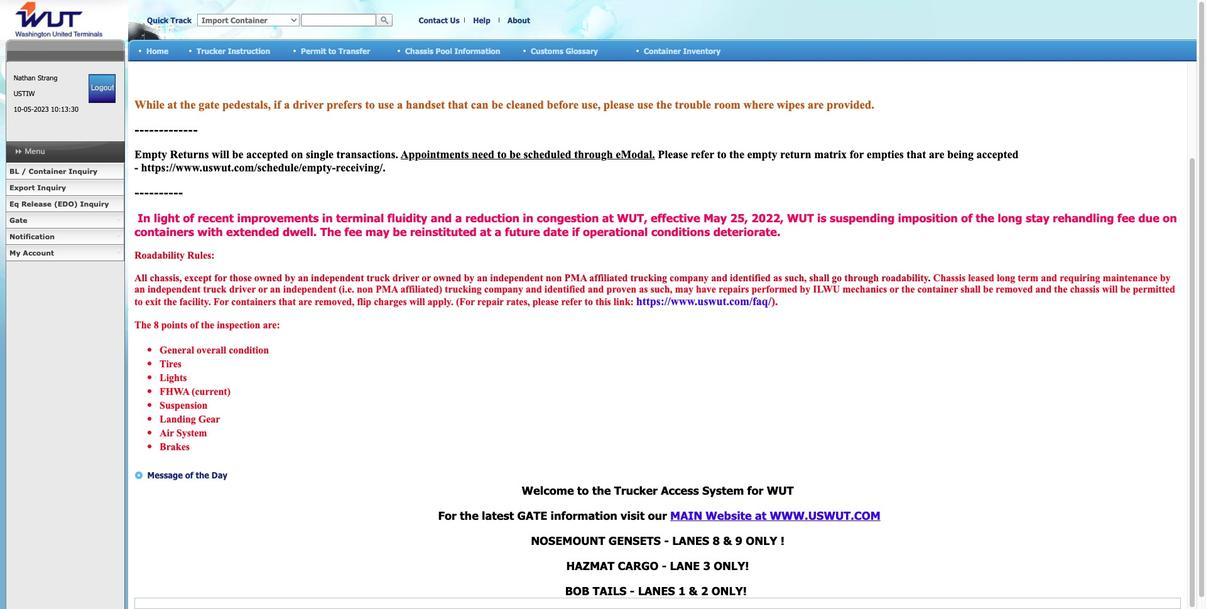Task type: vqa. For each thing, say whether or not it's contained in the screenshot.
gate link
yes



Task type: locate. For each thing, give the bounding box(es) containing it.
contact us link
[[419, 16, 460, 24]]

bl
[[9, 167, 19, 175]]

eq release (edo) inquiry link
[[6, 196, 124, 212]]

None text field
[[301, 14, 376, 26]]

inquiry up export inquiry link
[[69, 167, 97, 175]]

release
[[21, 200, 52, 208]]

2 vertical spatial inquiry
[[80, 200, 109, 208]]

track
[[171, 16, 192, 24]]

transfer
[[338, 46, 370, 55]]

inquiry for container
[[69, 167, 97, 175]]

pool
[[436, 46, 452, 55]]

quick
[[147, 16, 168, 24]]

glossary
[[566, 46, 598, 55]]

notification
[[9, 232, 55, 241]]

customs glossary
[[531, 46, 598, 55]]

0 vertical spatial container
[[644, 46, 681, 55]]

container inventory
[[644, 46, 721, 55]]

my
[[9, 249, 20, 257]]

chassis pool information
[[405, 46, 500, 55]]

inquiry
[[69, 167, 97, 175], [37, 183, 66, 192], [80, 200, 109, 208]]

strang
[[38, 73, 57, 82]]

instruction
[[228, 46, 270, 55]]

about link
[[508, 16, 530, 24]]

container left the inventory
[[644, 46, 681, 55]]

nathan
[[14, 73, 35, 82]]

contact us
[[419, 16, 460, 24]]

inquiry down bl / container inquiry
[[37, 183, 66, 192]]

inventory
[[683, 46, 721, 55]]

0 vertical spatial inquiry
[[69, 167, 97, 175]]

login image
[[89, 74, 116, 103]]

10:13:30
[[51, 105, 78, 113]]

my account
[[9, 249, 54, 257]]

notification link
[[6, 229, 124, 245]]

0 horizontal spatial container
[[29, 167, 66, 175]]

inquiry right (edo) in the top left of the page
[[80, 200, 109, 208]]

customs
[[531, 46, 563, 55]]

container up export inquiry
[[29, 167, 66, 175]]

05-
[[24, 105, 34, 113]]

my account link
[[6, 245, 124, 261]]

bl / container inquiry link
[[6, 163, 124, 180]]

1 vertical spatial container
[[29, 167, 66, 175]]

container
[[644, 46, 681, 55], [29, 167, 66, 175]]

export inquiry link
[[6, 180, 124, 196]]



Task type: describe. For each thing, give the bounding box(es) containing it.
inquiry for (edo)
[[80, 200, 109, 208]]

trucker instruction
[[197, 46, 270, 55]]

1 vertical spatial inquiry
[[37, 183, 66, 192]]

1 horizontal spatial container
[[644, 46, 681, 55]]

/
[[21, 167, 26, 175]]

permit to transfer
[[301, 46, 370, 55]]

eq
[[9, 200, 19, 208]]

contact
[[419, 16, 448, 24]]

2023
[[34, 105, 49, 113]]

gate link
[[6, 212, 124, 229]]

permit
[[301, 46, 326, 55]]

eq release (edo) inquiry
[[9, 200, 109, 208]]

export
[[9, 183, 35, 192]]

nathan strang
[[14, 73, 57, 82]]

help link
[[473, 16, 490, 24]]

chassis
[[405, 46, 433, 55]]

account
[[23, 249, 54, 257]]

gate
[[9, 216, 27, 224]]

10-05-2023 10:13:30
[[14, 105, 78, 113]]

trucker
[[197, 46, 226, 55]]

bl / container inquiry
[[9, 167, 97, 175]]

ustiw
[[14, 89, 35, 97]]

about
[[508, 16, 530, 24]]

quick track
[[147, 16, 192, 24]]

export inquiry
[[9, 183, 66, 192]]

us
[[450, 16, 460, 24]]

10-
[[14, 105, 24, 113]]

help
[[473, 16, 490, 24]]

(edo)
[[54, 200, 78, 208]]

to
[[328, 46, 336, 55]]

home
[[146, 46, 168, 55]]

information
[[454, 46, 500, 55]]



